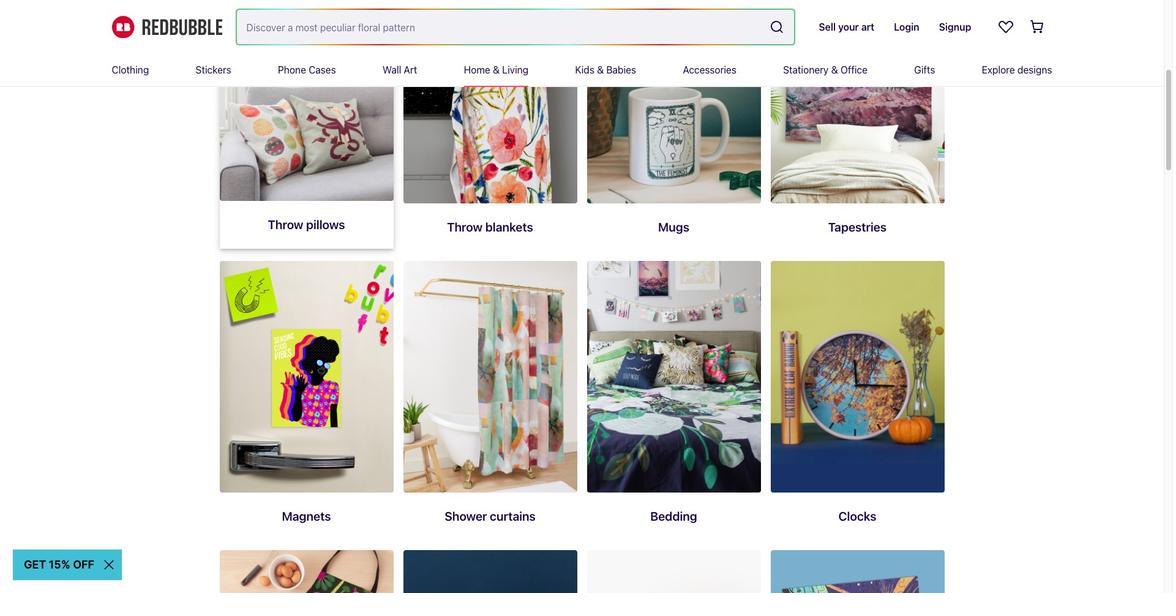 Task type: locate. For each thing, give the bounding box(es) containing it.
shower curtains
[[445, 509, 536, 523]]

1 horizontal spatial &
[[597, 64, 604, 75]]

& for office
[[832, 64, 839, 75]]

1 & from the left
[[493, 64, 500, 75]]

redbubble logo image
[[112, 16, 222, 38]]

2 horizontal spatial &
[[832, 64, 839, 75]]

accessories link
[[683, 54, 737, 86]]

throw left the pillows
[[268, 217, 304, 231]]

bedding
[[651, 509, 698, 523]]

living
[[503, 64, 529, 75]]

home & living
[[464, 64, 529, 75]]

babies
[[607, 64, 637, 75]]

None field
[[237, 10, 795, 44]]

designs
[[1018, 64, 1053, 75]]

throw left the blankets
[[447, 220, 483, 234]]

& for living
[[493, 64, 500, 75]]

& inside home & living "link"
[[493, 64, 500, 75]]

explore
[[983, 64, 1016, 75]]

phone
[[278, 64, 306, 75]]

magnets
[[282, 509, 331, 523]]

0 horizontal spatial &
[[493, 64, 500, 75]]

kids
[[576, 64, 595, 75]]

coasters image
[[587, 550, 761, 593]]

& right kids
[[597, 64, 604, 75]]

3 & from the left
[[832, 64, 839, 75]]

explore designs
[[983, 64, 1053, 75]]

menu bar
[[112, 54, 1053, 86]]

1 horizontal spatial throw
[[447, 220, 483, 234]]

stationery & office
[[784, 64, 868, 75]]

mugs image
[[587, 0, 761, 203]]

& inside the "stationery & office" link
[[832, 64, 839, 75]]

menu bar containing clothing
[[112, 54, 1053, 86]]

tapestries link
[[771, 0, 945, 251]]

throw for throw pillows
[[268, 217, 304, 231]]

stickers link
[[196, 54, 231, 86]]

& for babies
[[597, 64, 604, 75]]

stationery
[[784, 64, 829, 75]]

cases
[[309, 64, 336, 75]]

& left living
[[493, 64, 500, 75]]

bedding link
[[587, 261, 761, 541]]

throw
[[268, 217, 304, 231], [447, 220, 483, 234]]

tapestries
[[829, 220, 887, 234]]

clocks
[[839, 509, 877, 523]]

& left office
[[832, 64, 839, 75]]

stationery & office link
[[784, 54, 868, 86]]

blankets
[[486, 220, 534, 234]]

2 & from the left
[[597, 64, 604, 75]]

pillows
[[306, 217, 345, 231]]

& inside kids & babies link
[[597, 64, 604, 75]]

throw blankets
[[447, 220, 534, 234]]

throw blankets image
[[403, 0, 577, 203]]

gifts link
[[915, 54, 936, 86]]

&
[[493, 64, 500, 75], [597, 64, 604, 75], [832, 64, 839, 75]]

0 horizontal spatial throw
[[268, 217, 304, 231]]

gifts
[[915, 64, 936, 75]]

magnets image
[[220, 261, 394, 493]]



Task type: describe. For each thing, give the bounding box(es) containing it.
art
[[404, 64, 418, 75]]

stickers
[[196, 64, 231, 75]]

acrylic blocks image
[[403, 550, 577, 593]]

phone cases
[[278, 64, 336, 75]]

curtains
[[490, 509, 536, 523]]

clothing link
[[112, 54, 149, 86]]

kids & babies link
[[576, 54, 637, 86]]

kids & babies
[[576, 64, 637, 75]]

bedding image
[[587, 261, 761, 493]]

Search term search field
[[237, 10, 766, 44]]

jigsaw puzzles image
[[771, 550, 945, 593]]

wall
[[383, 64, 402, 75]]

magnets link
[[220, 261, 394, 541]]

shower
[[445, 509, 487, 523]]

tapestries image
[[771, 0, 945, 203]]

wall art link
[[383, 54, 418, 86]]

wall art
[[383, 64, 418, 75]]

throw for throw blankets
[[447, 220, 483, 234]]

shower curtains link
[[403, 261, 577, 541]]

throw pillows link
[[220, 0, 394, 249]]

clocks link
[[771, 261, 945, 541]]

clothing
[[112, 64, 149, 75]]

explore designs link
[[983, 54, 1053, 86]]

throw blankets link
[[403, 0, 577, 251]]

phone cases link
[[278, 54, 336, 86]]

throw pillows
[[268, 217, 345, 231]]

home & living link
[[464, 54, 529, 86]]

accessories
[[683, 64, 737, 75]]

throw pillows image
[[220, 0, 394, 201]]

clocks image
[[771, 261, 945, 493]]

aprons image
[[220, 550, 394, 593]]

mugs
[[659, 220, 690, 234]]

office
[[841, 64, 868, 75]]

home
[[464, 64, 491, 75]]

mugs link
[[587, 0, 761, 251]]

shower curtains image
[[403, 261, 577, 493]]



Task type: vqa. For each thing, say whether or not it's contained in the screenshot.
"Menu Bar"
yes



